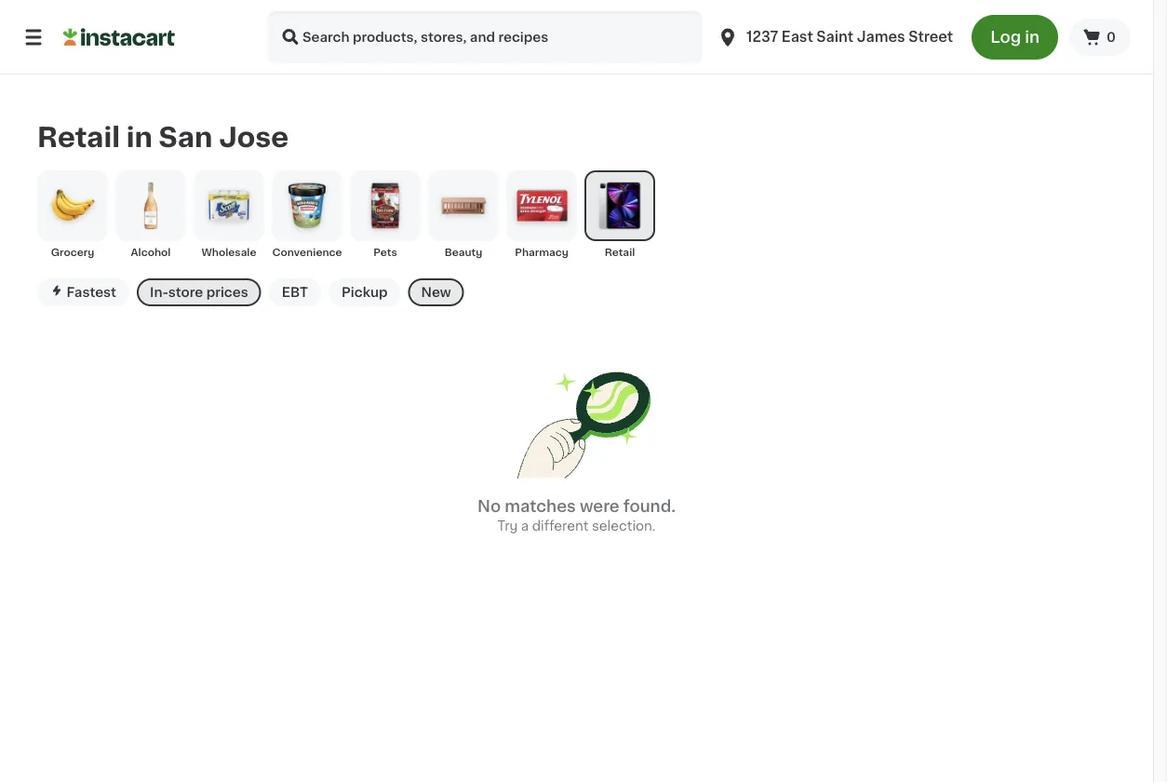 Task type: locate. For each thing, give the bounding box(es) containing it.
log
[[991, 29, 1022, 45]]

pharmacy button
[[507, 170, 577, 260]]

a
[[521, 520, 529, 533]]

in right the log
[[1026, 29, 1040, 45]]

0 button
[[1070, 19, 1131, 56]]

in-store prices
[[150, 286, 248, 299]]

wholesale button
[[194, 170, 264, 260]]

beauty
[[445, 247, 483, 257]]

jose
[[219, 124, 289, 150]]

convenience
[[272, 247, 342, 257]]

retail in san jose
[[37, 124, 289, 150]]

pharmacy
[[515, 247, 569, 257]]

grocery button
[[37, 170, 108, 260]]

street
[[909, 30, 954, 44]]

0 vertical spatial retail
[[37, 124, 120, 150]]

in inside button
[[1026, 29, 1040, 45]]

0
[[1107, 31, 1117, 44]]

0 vertical spatial in
[[1026, 29, 1040, 45]]

retail in san jose main content
[[0, 75, 1154, 610]]

convenience button
[[272, 170, 343, 260]]

grocery
[[51, 247, 94, 257]]

retail right pharmacy
[[605, 247, 635, 257]]

pickup
[[342, 286, 388, 299]]

james
[[857, 30, 906, 44]]

alcohol
[[131, 247, 171, 257]]

in inside main content
[[126, 124, 153, 150]]

saint
[[817, 30, 854, 44]]

in
[[1026, 29, 1040, 45], [126, 124, 153, 150]]

retail
[[37, 124, 120, 150], [605, 247, 635, 257]]

no
[[478, 499, 501, 514]]

store
[[168, 286, 203, 299]]

0 horizontal spatial in
[[126, 124, 153, 150]]

retail inside retail button
[[605, 247, 635, 257]]

Search field
[[268, 11, 702, 63]]

retail up grocery button at left top
[[37, 124, 120, 150]]

found.
[[624, 499, 676, 514]]

1 horizontal spatial in
[[1026, 29, 1040, 45]]

san
[[159, 124, 213, 150]]

selection.
[[592, 520, 656, 533]]

alcohol button
[[115, 170, 186, 260]]

1 vertical spatial retail
[[605, 247, 635, 257]]

1 horizontal spatial retail
[[605, 247, 635, 257]]

new
[[421, 286, 451, 299]]

matches
[[505, 499, 576, 514]]

0 horizontal spatial retail
[[37, 124, 120, 150]]

1237
[[747, 30, 779, 44]]

new button
[[408, 278, 464, 306]]

wholesale
[[202, 247, 257, 257]]

east
[[782, 30, 814, 44]]

were
[[580, 499, 620, 514]]

different
[[532, 520, 589, 533]]

in left the san
[[126, 124, 153, 150]]

retail button
[[585, 170, 656, 260]]

None search field
[[268, 11, 702, 63]]

1 vertical spatial in
[[126, 124, 153, 150]]



Task type: vqa. For each thing, say whether or not it's contained in the screenshot.
in in the 'main content'
yes



Task type: describe. For each thing, give the bounding box(es) containing it.
in-store prices button
[[137, 278, 261, 306]]

beauty button
[[428, 170, 499, 260]]

1237 east saint james street button
[[710, 11, 961, 63]]

retail for retail
[[605, 247, 635, 257]]

pets
[[374, 247, 397, 257]]

in-
[[150, 286, 168, 299]]

try
[[498, 520, 518, 533]]

fastest button
[[37, 278, 129, 306]]

log in button
[[972, 15, 1059, 60]]

fastest
[[67, 286, 116, 299]]

prices
[[206, 286, 248, 299]]

instacart logo image
[[63, 26, 175, 48]]

1237 east saint james street
[[747, 30, 954, 44]]

pickup button
[[329, 278, 401, 306]]

log in
[[991, 29, 1040, 45]]

in for retail
[[126, 124, 153, 150]]

no matches were found. try a different selection.
[[478, 499, 676, 533]]

in for log
[[1026, 29, 1040, 45]]

retail for retail in san jose
[[37, 124, 120, 150]]

ebt
[[282, 286, 308, 299]]

ebt button
[[269, 278, 321, 306]]

pets button
[[350, 170, 421, 260]]

1237 east saint james street button
[[717, 11, 954, 63]]



